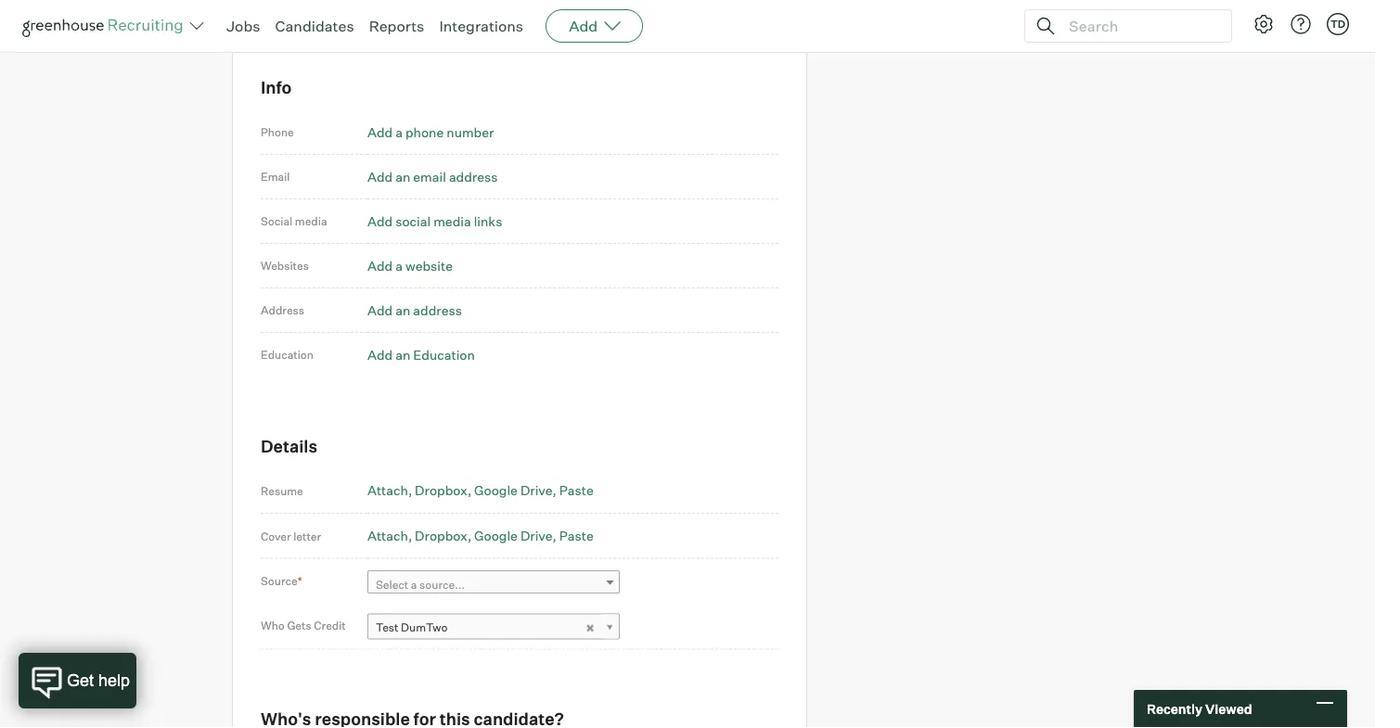Task type: vqa. For each thing, say whether or not it's contained in the screenshot.
phone
yes



Task type: locate. For each thing, give the bounding box(es) containing it.
a for phone
[[396, 124, 403, 140]]

email
[[413, 168, 446, 185]]

test dumtwo link
[[368, 614, 620, 641]]

0 vertical spatial drive
[[521, 483, 553, 499]]

info
[[261, 77, 292, 98]]

recently viewed
[[1147, 701, 1253, 717]]

0 vertical spatial dropbox link
[[415, 483, 472, 499]]

0 vertical spatial google
[[474, 483, 518, 499]]

attach dropbox google drive paste
[[368, 483, 594, 499], [368, 528, 594, 544]]

attach link for cover letter
[[368, 528, 412, 544]]

add
[[569, 17, 598, 35], [368, 124, 393, 140], [368, 168, 393, 185], [368, 213, 393, 229], [368, 258, 393, 274], [368, 302, 393, 318], [368, 347, 393, 363]]

google for cover letter
[[474, 528, 518, 544]]

1 paste link from the top
[[560, 483, 594, 499]]

paste
[[560, 483, 594, 499], [560, 528, 594, 544]]

candidates
[[275, 17, 354, 35]]

1 vertical spatial attach link
[[368, 528, 412, 544]]

1 vertical spatial paste link
[[560, 528, 594, 544]]

2 paste link from the top
[[560, 528, 594, 544]]

1 attach from the top
[[368, 483, 408, 499]]

2 attach from the top
[[368, 528, 408, 544]]

an left email at the top left of page
[[396, 168, 411, 185]]

an for email
[[396, 168, 411, 185]]

add inside popup button
[[569, 17, 598, 35]]

1 an from the top
[[396, 168, 411, 185]]

websites
[[261, 259, 309, 273]]

0 vertical spatial paste link
[[560, 483, 594, 499]]

1 paste from the top
[[560, 483, 594, 499]]

td
[[1331, 18, 1346, 30]]

0 vertical spatial a
[[396, 124, 403, 140]]

1 vertical spatial google drive link
[[474, 528, 557, 544]]

add for add
[[569, 17, 598, 35]]

source...
[[420, 578, 465, 592]]

2 vertical spatial a
[[411, 578, 417, 592]]

0 vertical spatial google drive link
[[474, 483, 557, 499]]

phone
[[261, 125, 294, 139]]

1 google drive link from the top
[[474, 483, 557, 499]]

an for address
[[396, 302, 411, 318]]

2 vertical spatial an
[[396, 347, 411, 363]]

1 vertical spatial address
[[413, 302, 462, 318]]

a
[[396, 124, 403, 140], [396, 258, 403, 274], [411, 578, 417, 592]]

required
[[279, 15, 325, 30]]

1 vertical spatial an
[[396, 302, 411, 318]]

0 vertical spatial attach link
[[368, 483, 412, 499]]

media
[[434, 213, 471, 229], [295, 214, 327, 228]]

credit
[[314, 619, 346, 633]]

1 drive from the top
[[521, 483, 553, 499]]

an
[[396, 168, 411, 185], [396, 302, 411, 318], [396, 347, 411, 363]]

2 dropbox from the top
[[415, 528, 468, 544]]

0 vertical spatial attach dropbox google drive paste
[[368, 483, 594, 499]]

education down add an address link at left
[[413, 347, 475, 363]]

attach for resume
[[368, 483, 408, 499]]

1 vertical spatial dropbox link
[[415, 528, 472, 544]]

address down website
[[413, 302, 462, 318]]

drive
[[521, 483, 553, 499], [521, 528, 553, 544]]

2 google drive link from the top
[[474, 528, 557, 544]]

1 vertical spatial drive
[[521, 528, 553, 544]]

2 paste from the top
[[560, 528, 594, 544]]

1 attach link from the top
[[368, 483, 412, 499]]

1 vertical spatial attach
[[368, 528, 408, 544]]

number
[[447, 124, 494, 140]]

drive for resume
[[521, 483, 553, 499]]

add a website link
[[368, 258, 453, 274]]

google drive link
[[474, 483, 557, 499], [474, 528, 557, 544]]

3 an from the top
[[396, 347, 411, 363]]

1 google from the top
[[474, 483, 518, 499]]

1 vertical spatial a
[[396, 258, 403, 274]]

add social media links link
[[368, 213, 503, 229]]

paste for cover letter
[[560, 528, 594, 544]]

integrations
[[439, 17, 524, 35]]

test
[[376, 621, 399, 635]]

candidates link
[[275, 17, 354, 35]]

1 vertical spatial attach dropbox google drive paste
[[368, 528, 594, 544]]

1 vertical spatial paste
[[560, 528, 594, 544]]

gets
[[287, 619, 312, 633]]

add an education
[[368, 347, 475, 363]]

2 google from the top
[[474, 528, 518, 544]]

add a website
[[368, 258, 453, 274]]

greenhouse recruiting image
[[22, 15, 189, 37]]

paste link
[[560, 483, 594, 499], [560, 528, 594, 544]]

media left links
[[434, 213, 471, 229]]

2 attach link from the top
[[368, 528, 412, 544]]

0 vertical spatial an
[[396, 168, 411, 185]]

*
[[261, 16, 265, 30], [298, 575, 302, 588]]

=
[[268, 15, 276, 30]]

media right social
[[295, 214, 327, 228]]

a for website
[[396, 258, 403, 274]]

0 horizontal spatial education
[[261, 348, 314, 362]]

2 attach dropbox google drive paste from the top
[[368, 528, 594, 544]]

integrations link
[[439, 17, 524, 35]]

a left website
[[396, 258, 403, 274]]

* up gets
[[298, 575, 302, 588]]

select a source... link
[[368, 571, 620, 598]]

address right email at the top left of page
[[449, 168, 498, 185]]

0 vertical spatial dropbox
[[415, 483, 468, 499]]

0 vertical spatial *
[[261, 16, 265, 30]]

google
[[474, 483, 518, 499], [474, 528, 518, 544]]

education
[[413, 347, 475, 363], [261, 348, 314, 362]]

recently
[[1147, 701, 1203, 717]]

google drive link for resume
[[474, 483, 557, 499]]

2 an from the top
[[396, 302, 411, 318]]

attach
[[368, 483, 408, 499], [368, 528, 408, 544]]

a left phone
[[396, 124, 403, 140]]

1 vertical spatial dropbox
[[415, 528, 468, 544]]

cover
[[261, 530, 291, 543]]

a right 'select'
[[411, 578, 417, 592]]

0 vertical spatial attach
[[368, 483, 408, 499]]

0 vertical spatial address
[[449, 168, 498, 185]]

1 dropbox from the top
[[415, 483, 468, 499]]

attach link
[[368, 483, 412, 499], [368, 528, 412, 544]]

1 dropbox link from the top
[[415, 483, 472, 499]]

1 vertical spatial google
[[474, 528, 518, 544]]

2 dropbox link from the top
[[415, 528, 472, 544]]

1 attach dropbox google drive paste from the top
[[368, 483, 594, 499]]

jobs link
[[227, 17, 260, 35]]

website
[[406, 258, 453, 274]]

0 vertical spatial paste
[[560, 483, 594, 499]]

add for add an address
[[368, 302, 393, 318]]

links
[[474, 213, 503, 229]]

0 horizontal spatial *
[[261, 16, 265, 30]]

Search text field
[[1065, 13, 1215, 39]]

add for add an education
[[368, 347, 393, 363]]

select
[[376, 578, 409, 592]]

test dumtwo
[[376, 621, 448, 635]]

email
[[261, 170, 290, 184]]

google drive link for cover letter
[[474, 528, 557, 544]]

an down add a website link
[[396, 302, 411, 318]]

phone
[[406, 124, 444, 140]]

dropbox
[[415, 483, 468, 499], [415, 528, 468, 544]]

who
[[261, 619, 285, 633]]

1 vertical spatial *
[[298, 575, 302, 588]]

address
[[449, 168, 498, 185], [413, 302, 462, 318]]

dropbox link
[[415, 483, 472, 499], [415, 528, 472, 544]]

education down address
[[261, 348, 314, 362]]

* left = on the top left of the page
[[261, 16, 265, 30]]

2 drive from the top
[[521, 528, 553, 544]]

td button
[[1324, 9, 1354, 39]]

add for add a website
[[368, 258, 393, 274]]

reports
[[369, 17, 425, 35]]

viewed
[[1206, 701, 1253, 717]]

an down add an address link at left
[[396, 347, 411, 363]]

dumtwo
[[401, 621, 448, 635]]



Task type: describe. For each thing, give the bounding box(es) containing it.
cover letter
[[261, 530, 321, 543]]

add for add a phone number
[[368, 124, 393, 140]]

1 horizontal spatial media
[[434, 213, 471, 229]]

paste link for cover letter
[[560, 528, 594, 544]]

dropbox for resume
[[415, 483, 468, 499]]

details
[[261, 436, 318, 457]]

paste link for resume
[[560, 483, 594, 499]]

add an education link
[[368, 347, 475, 363]]

paste for resume
[[560, 483, 594, 499]]

add an email address
[[368, 168, 498, 185]]

add for add social media links
[[368, 213, 393, 229]]

address
[[261, 303, 304, 317]]

select a source...
[[376, 578, 465, 592]]

* inside "* = required"
[[261, 16, 265, 30]]

dropbox link for resume
[[415, 483, 472, 499]]

add an email address link
[[368, 168, 498, 185]]

source *
[[261, 575, 302, 588]]

dropbox for cover letter
[[415, 528, 468, 544]]

letter
[[294, 530, 321, 543]]

source
[[261, 575, 298, 588]]

1 horizontal spatial education
[[413, 347, 475, 363]]

add for add an email address
[[368, 168, 393, 185]]

social media
[[261, 214, 327, 228]]

1 horizontal spatial *
[[298, 575, 302, 588]]

dropbox link for cover letter
[[415, 528, 472, 544]]

add button
[[546, 9, 644, 43]]

social
[[261, 214, 293, 228]]

social
[[396, 213, 431, 229]]

resume
[[261, 485, 303, 498]]

add social media links
[[368, 213, 503, 229]]

attach dropbox google drive paste for cover letter
[[368, 528, 594, 544]]

* = required
[[261, 15, 325, 30]]

an for education
[[396, 347, 411, 363]]

attach link for resume
[[368, 483, 412, 499]]

add a phone number
[[368, 124, 494, 140]]

add an address
[[368, 302, 462, 318]]

a for source...
[[411, 578, 417, 592]]

drive for cover letter
[[521, 528, 553, 544]]

configure image
[[1253, 13, 1276, 35]]

attach dropbox google drive paste for resume
[[368, 483, 594, 499]]

add an address link
[[368, 302, 462, 318]]

0 horizontal spatial media
[[295, 214, 327, 228]]

who gets credit
[[261, 619, 346, 633]]

attach for cover letter
[[368, 528, 408, 544]]

jobs
[[227, 17, 260, 35]]

add a phone number link
[[368, 124, 494, 140]]

reports link
[[369, 17, 425, 35]]

google for resume
[[474, 483, 518, 499]]

td button
[[1328, 13, 1350, 35]]



